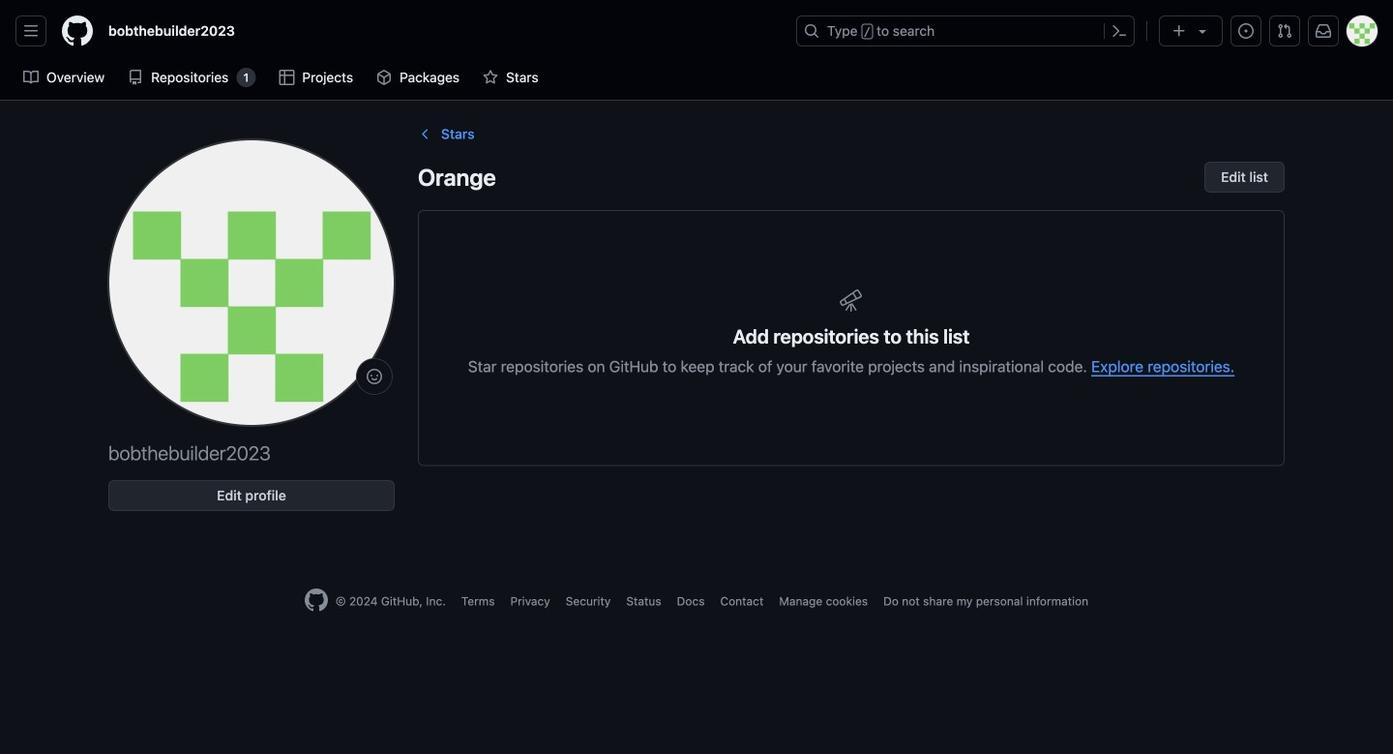Task type: locate. For each thing, give the bounding box(es) containing it.
1 horizontal spatial homepage image
[[305, 589, 328, 612]]

repo image
[[128, 70, 143, 85]]

triangle down image
[[1195, 23, 1211, 39]]

0 vertical spatial homepage image
[[62, 15, 93, 46]]

table image
[[279, 70, 295, 85]]

homepage image
[[62, 15, 93, 46], [305, 589, 328, 612]]

0 horizontal spatial homepage image
[[62, 15, 93, 46]]

command palette image
[[1112, 23, 1128, 39]]

package image
[[377, 70, 392, 85]]

telescope image
[[840, 288, 863, 312]]



Task type: vqa. For each thing, say whether or not it's contained in the screenshot.
Homepage icon
yes



Task type: describe. For each thing, give the bounding box(es) containing it.
chevron left image
[[418, 126, 434, 142]]

git pull request image
[[1278, 23, 1293, 39]]

star image
[[483, 70, 499, 85]]

1 vertical spatial homepage image
[[305, 589, 328, 612]]

notifications image
[[1316, 23, 1332, 39]]

smiley image
[[367, 369, 382, 384]]

change your avatar image
[[108, 139, 395, 426]]

issue opened image
[[1239, 23, 1255, 39]]

plus image
[[1172, 23, 1188, 39]]

book image
[[23, 70, 39, 85]]



